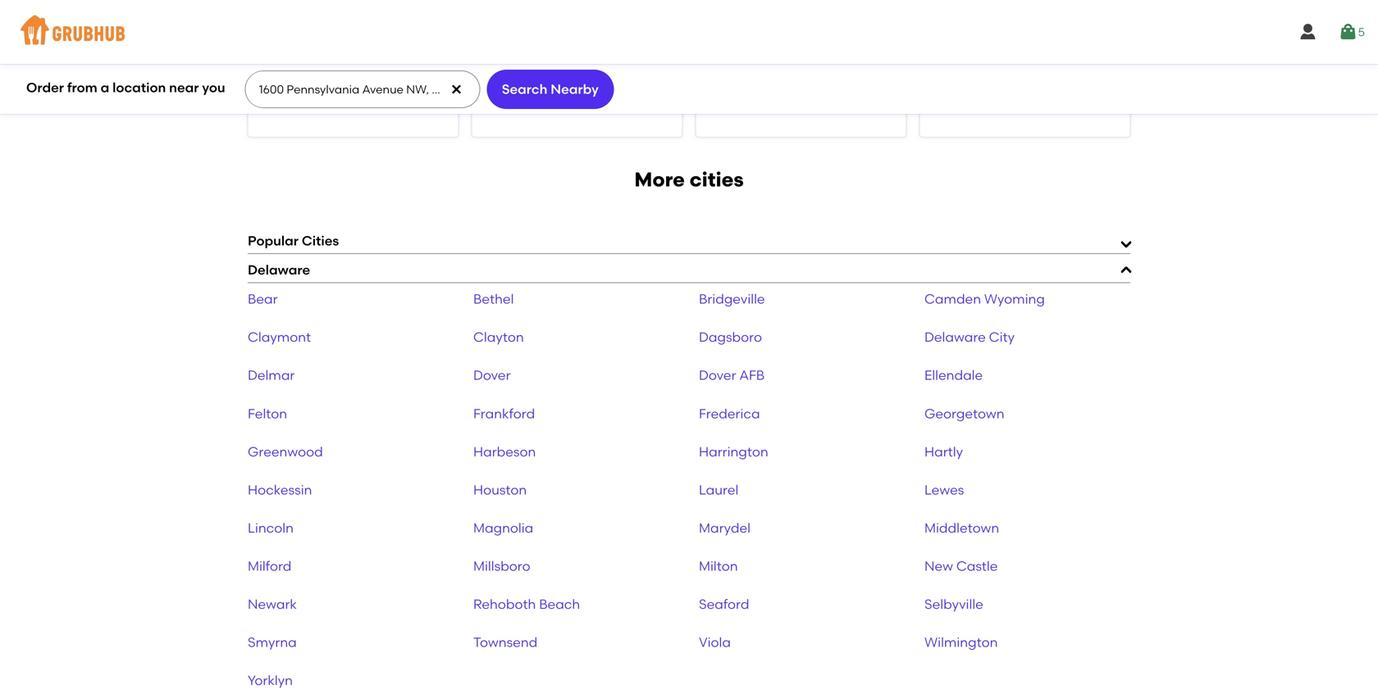 Task type: locate. For each thing, give the bounding box(es) containing it.
felton
[[248, 406, 287, 422]]

grocery items
[[285, 53, 352, 65], [509, 53, 576, 65], [733, 53, 800, 65], [957, 53, 1024, 65]]

1 ratings from the left
[[406, 92, 445, 105]]

lincoln link
[[248, 520, 294, 536]]

delaware city
[[925, 330, 1015, 346]]

city
[[989, 330, 1015, 346]]

1 delivery from the left
[[289, 88, 325, 100]]

1 horizontal spatial $0.49
[[486, 88, 510, 100]]

2 grocery from the left
[[509, 53, 547, 65]]

grocery
[[285, 53, 323, 65], [509, 53, 547, 65], [733, 53, 771, 65], [957, 53, 995, 65]]

4 grocery items from the left
[[957, 53, 1024, 65]]

0 horizontal spatial subscription pass image
[[262, 53, 278, 66]]

1 $0.49 from the left
[[262, 88, 286, 100]]

20–35 for 774 ratings
[[486, 74, 514, 86]]

4 items from the left
[[998, 53, 1024, 65]]

afb
[[739, 368, 765, 384]]

ratings for 285 ratings
[[406, 92, 445, 105]]

min
[[293, 74, 311, 86], [517, 74, 535, 86]]

2 items from the left
[[550, 53, 576, 65]]

items
[[326, 53, 352, 65], [550, 53, 576, 65], [774, 53, 800, 65], [998, 53, 1024, 65]]

svg image
[[1298, 22, 1318, 42], [1338, 22, 1358, 42], [450, 83, 463, 96]]

20–35 for 285 ratings
[[262, 74, 290, 86]]

20–35 right you
[[262, 74, 290, 86]]

1 horizontal spatial 20–35 min $0.49 delivery
[[486, 74, 549, 100]]

dover link
[[473, 368, 511, 384]]

ratings right 285
[[406, 92, 445, 105]]

bear
[[248, 291, 278, 307]]

beach
[[539, 597, 580, 613]]

1 horizontal spatial dover
[[699, 368, 736, 384]]

delaware up the ellendale
[[925, 330, 986, 346]]

1 horizontal spatial subscription pass image
[[934, 53, 950, 66]]

milford link
[[248, 559, 292, 575]]

ratings right 774
[[630, 92, 669, 105]]

camden wyoming
[[925, 291, 1045, 307]]

frederica link
[[699, 406, 760, 422]]

harbeson
[[473, 444, 536, 460]]

new castle
[[925, 559, 998, 575]]

2 20–35 min $0.49 delivery from the left
[[486, 74, 549, 100]]

ratings
[[406, 92, 445, 105], [630, 92, 669, 105]]

1 horizontal spatial subscription pass image
[[710, 53, 726, 66]]

2 ratings from the left
[[630, 92, 669, 105]]

star icon image
[[379, 73, 392, 86], [392, 73, 405, 86], [405, 73, 418, 86], [418, 73, 431, 86], [418, 73, 431, 86], [603, 73, 616, 86], [616, 73, 629, 86]]

1 horizontal spatial ratings
[[630, 92, 669, 105]]

1 min from the left
[[293, 74, 311, 86]]

middletown
[[925, 520, 999, 536]]

1 horizontal spatial 20–35
[[486, 74, 514, 86]]

subscription pass image
[[486, 53, 502, 66], [934, 53, 950, 66]]

0 horizontal spatial 20–35
[[262, 74, 290, 86]]

0 horizontal spatial dover
[[473, 368, 511, 384]]

1 horizontal spatial delivery
[[512, 88, 549, 100]]

harbeson link
[[473, 444, 536, 460]]

2 subscription pass image from the left
[[934, 53, 950, 66]]

0 horizontal spatial $0.49
[[262, 88, 286, 100]]

$0.49 for 285 ratings
[[262, 88, 286, 100]]

new
[[925, 559, 953, 575]]

lewes link
[[925, 482, 964, 498]]

frederica
[[699, 406, 760, 422]]

georgetown
[[925, 406, 1005, 422]]

1 items from the left
[[326, 53, 352, 65]]

1 grocery items from the left
[[285, 53, 352, 65]]

delaware down popular at the top of page
[[248, 262, 310, 278]]

1 20–35 from the left
[[262, 74, 290, 86]]

claymont
[[248, 330, 311, 346]]

1 horizontal spatial min
[[517, 74, 535, 86]]

1 subscription pass image from the left
[[486, 53, 502, 66]]

popular cities
[[248, 233, 339, 249]]

rehoboth
[[473, 597, 536, 613]]

1 20–35 min $0.49 delivery from the left
[[262, 74, 325, 100]]

0 horizontal spatial subscription pass image
[[486, 53, 502, 66]]

milton
[[699, 559, 738, 575]]

subscription pass image
[[262, 53, 278, 66], [710, 53, 726, 66]]

2 min from the left
[[517, 74, 535, 86]]

1 vertical spatial delaware
[[925, 330, 986, 346]]

delaware for delaware city
[[925, 330, 986, 346]]

1 horizontal spatial svg image
[[1298, 22, 1318, 42]]

2 20–35 from the left
[[486, 74, 514, 86]]

from
[[67, 80, 97, 96]]

0 horizontal spatial ratings
[[406, 92, 445, 105]]

delivery for 774 ratings
[[512, 88, 549, 100]]

millsboro link
[[473, 559, 530, 575]]

dover down clayton
[[473, 368, 511, 384]]

delivery
[[289, 88, 325, 100], [512, 88, 549, 100]]

greenwood link
[[248, 444, 323, 460]]

2 dover from the left
[[699, 368, 736, 384]]

svg image inside 5 button
[[1338, 22, 1358, 42]]

0 horizontal spatial min
[[293, 74, 311, 86]]

0 horizontal spatial 20–35 min $0.49 delivery
[[262, 74, 325, 100]]

1 dover from the left
[[473, 368, 511, 384]]

a
[[101, 80, 109, 96]]

20–35 min $0.49 delivery for 774
[[486, 74, 549, 100]]

marydel link
[[699, 520, 751, 536]]

20–35 min $0.49 delivery left nearby
[[486, 74, 549, 100]]

dover afb
[[699, 368, 765, 384]]

20–35 left nearby
[[486, 74, 514, 86]]

camden
[[925, 291, 981, 307]]

bethel link
[[473, 291, 514, 307]]

cities
[[302, 233, 339, 249]]

bridgeville
[[699, 291, 765, 307]]

near
[[169, 80, 199, 96]]

townsend link
[[473, 635, 538, 651]]

claymont link
[[248, 330, 311, 346]]

delaware
[[248, 262, 310, 278], [925, 330, 986, 346]]

dover afb link
[[699, 368, 765, 384]]

0 horizontal spatial svg image
[[450, 83, 463, 96]]

285
[[383, 92, 403, 105]]

2 $0.49 from the left
[[486, 88, 510, 100]]

5 button
[[1338, 17, 1365, 47]]

more
[[634, 168, 685, 191]]

dagsboro
[[699, 330, 762, 346]]

smyrna link
[[248, 635, 297, 651]]

yorklyn link
[[248, 673, 293, 689]]

0 horizontal spatial delaware
[[248, 262, 310, 278]]

houston
[[473, 482, 527, 498]]

20–35 min $0.49 delivery
[[262, 74, 325, 100], [486, 74, 549, 100]]

2 delivery from the left
[[512, 88, 549, 100]]

newark
[[248, 597, 297, 613]]

3 items from the left
[[774, 53, 800, 65]]

3 grocery items from the left
[[733, 53, 800, 65]]

popular
[[248, 233, 299, 249]]

2 horizontal spatial svg image
[[1338, 22, 1358, 42]]

$0.49 right you
[[262, 88, 286, 100]]

dover left 'afb' at the right
[[699, 368, 736, 384]]

ellendale link
[[925, 368, 983, 384]]

houston link
[[473, 482, 527, 498]]

1 horizontal spatial delaware
[[925, 330, 986, 346]]

20–35 min $0.49 delivery right you
[[262, 74, 325, 100]]

0 horizontal spatial delivery
[[289, 88, 325, 100]]

clayton
[[473, 330, 524, 346]]

$0.49 left nearby
[[486, 88, 510, 100]]

wyoming
[[984, 291, 1045, 307]]

0 vertical spatial delaware
[[248, 262, 310, 278]]

bear link
[[248, 291, 278, 307]]

$0.49
[[262, 88, 286, 100], [486, 88, 510, 100]]

delaware for delaware
[[248, 262, 310, 278]]



Task type: describe. For each thing, give the bounding box(es) containing it.
middletown link
[[925, 520, 999, 536]]

rehoboth beach link
[[473, 597, 580, 613]]

yorklyn
[[248, 673, 293, 689]]

selbyville
[[925, 597, 983, 613]]

millsboro
[[473, 559, 530, 575]]

ratings for 774 ratings
[[630, 92, 669, 105]]

frankford link
[[473, 406, 535, 422]]

delivery for 285 ratings
[[289, 88, 325, 100]]

$0.49 for 774 ratings
[[486, 88, 510, 100]]

smyrna
[[248, 635, 297, 651]]

delaware city link
[[925, 330, 1015, 346]]

nearby
[[551, 81, 599, 97]]

search nearby button
[[487, 70, 614, 109]]

search nearby
[[502, 81, 599, 97]]

townsend
[[473, 635, 538, 651]]

2 grocery items from the left
[[509, 53, 576, 65]]

cities
[[690, 168, 744, 191]]

rehoboth beach
[[473, 597, 580, 613]]

1 grocery from the left
[[285, 53, 323, 65]]

clayton link
[[473, 330, 524, 346]]

4 grocery from the left
[[957, 53, 995, 65]]

hartly
[[925, 444, 963, 460]]

dagsboro link
[[699, 330, 762, 346]]

Search Address search field
[[245, 71, 478, 107]]

laurel
[[699, 482, 739, 498]]

georgetown link
[[925, 406, 1005, 422]]

bethel
[[473, 291, 514, 307]]

main navigation navigation
[[0, 0, 1378, 64]]

magnolia
[[473, 520, 533, 536]]

seaford
[[699, 597, 749, 613]]

min for 774 ratings
[[517, 74, 535, 86]]

felton link
[[248, 406, 287, 422]]

wilmington link
[[925, 635, 998, 651]]

delmar
[[248, 368, 295, 384]]

wilmington
[[925, 635, 998, 651]]

20–35 min $0.49 delivery for 285
[[262, 74, 325, 100]]

greenwood
[[248, 444, 323, 460]]

774
[[610, 92, 627, 105]]

1 subscription pass image from the left
[[262, 53, 278, 66]]

viola
[[699, 635, 731, 651]]

lincoln
[[248, 520, 294, 536]]

hockessin
[[248, 482, 312, 498]]

harrington
[[699, 444, 768, 460]]

hartly link
[[925, 444, 963, 460]]

5
[[1358, 25, 1365, 39]]

frankford
[[473, 406, 535, 422]]

2 subscription pass image from the left
[[710, 53, 726, 66]]

delmar link
[[248, 368, 295, 384]]

milton link
[[699, 559, 738, 575]]

viola link
[[699, 635, 731, 651]]

milford
[[248, 559, 292, 575]]

dover for dover afb
[[699, 368, 736, 384]]

lewes
[[925, 482, 964, 498]]

ellendale
[[925, 368, 983, 384]]

seaford link
[[699, 597, 749, 613]]

order
[[26, 80, 64, 96]]

hockessin link
[[248, 482, 312, 498]]

selbyville link
[[925, 597, 983, 613]]

newark link
[[248, 597, 297, 613]]

you
[[202, 80, 225, 96]]

laurel link
[[699, 482, 739, 498]]

dover for dover link
[[473, 368, 511, 384]]

more cities
[[634, 168, 744, 191]]

search
[[502, 81, 547, 97]]

285 ratings
[[383, 92, 445, 105]]

magnolia link
[[473, 520, 533, 536]]

new castle link
[[925, 559, 998, 575]]

location
[[113, 80, 166, 96]]

3 grocery from the left
[[733, 53, 771, 65]]

bridgeville link
[[699, 291, 765, 307]]

marydel
[[699, 520, 751, 536]]

castle
[[956, 559, 998, 575]]

min for 285 ratings
[[293, 74, 311, 86]]

camden wyoming link
[[925, 291, 1045, 307]]

harrington link
[[699, 444, 768, 460]]



Task type: vqa. For each thing, say whether or not it's contained in the screenshot.
the Grubhub plus flag logo
no



